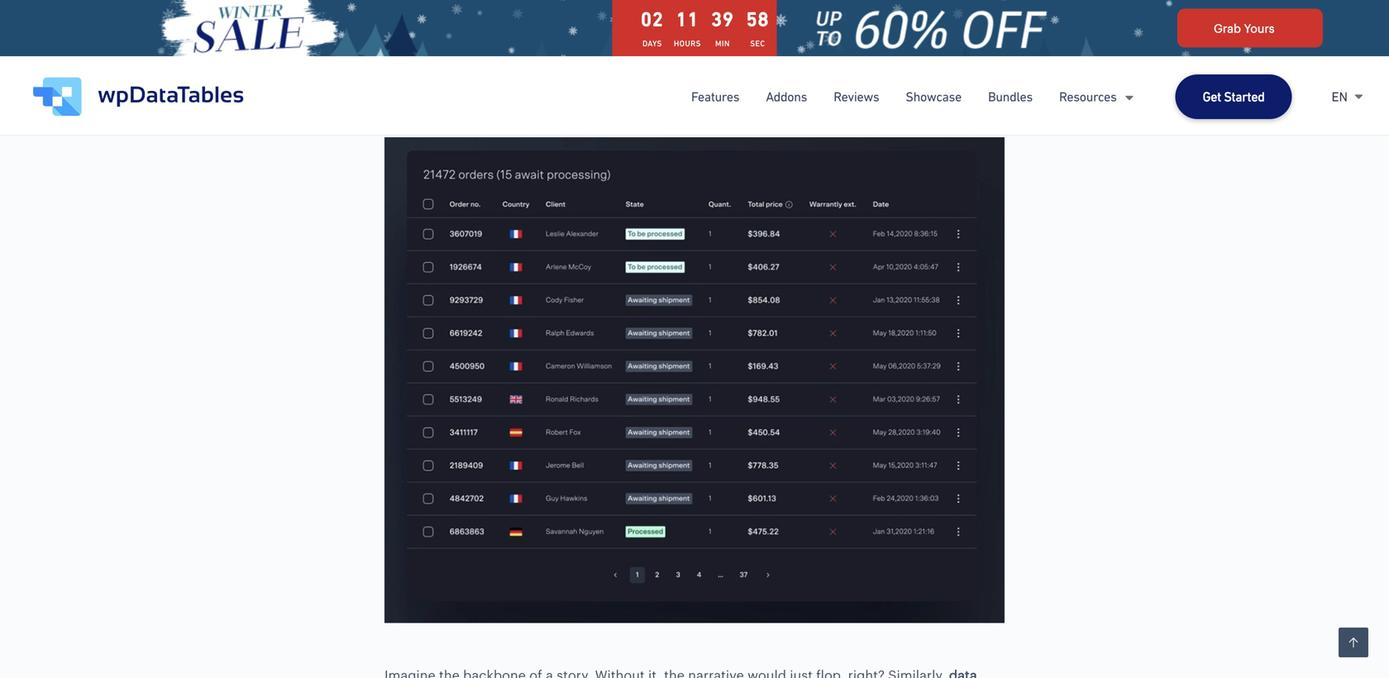 Task type: describe. For each thing, give the bounding box(es) containing it.
02
[[641, 8, 664, 31]]

1 vertical spatial resources
[[1060, 89, 1117, 104]]

reviews link
[[834, 87, 880, 107]]

bogdan radusinovic image
[[385, 49, 405, 69]]

data
[[634, 90, 656, 101]]

get
[[1203, 89, 1222, 104]]

wpdatatables logo image
[[33, 77, 244, 116]]

hours
[[674, 39, 701, 48]]

websites
[[764, 90, 808, 101]]

grab yours
[[1214, 21, 1275, 35]]

of
[[620, 90, 631, 101]]

58
[[747, 8, 770, 31]]

bogdan radusinovic
[[414, 53, 512, 64]]

sec
[[750, 39, 766, 48]]

on
[[749, 90, 761, 101]]

days
[[643, 39, 662, 48]]

bundles
[[989, 89, 1033, 104]]

grab
[[1214, 21, 1242, 35]]

january 6, 2024
[[531, 53, 605, 64]]

6,
[[574, 53, 582, 64]]

showcase
[[906, 89, 962, 104]]

0 vertical spatial resources
[[624, 52, 677, 65]]

1 horizontal spatial caret image
[[1355, 93, 1363, 100]]

features link
[[692, 87, 740, 107]]

grab yours link
[[1178, 9, 1324, 48]]

reviews
[[834, 89, 880, 104]]

0 horizontal spatial caret image
[[1125, 96, 1134, 100]]

features
[[692, 89, 740, 104]]

addons
[[766, 89, 808, 104]]



Task type: vqa. For each thing, say whether or not it's contained in the screenshot.
Tables
yes



Task type: locate. For each thing, give the bounding box(es) containing it.
bundles link
[[989, 87, 1033, 107]]

january
[[531, 53, 572, 64]]

great
[[539, 90, 567, 101]]

caret image
[[1355, 93, 1363, 100], [1125, 96, 1134, 100]]

great examples of data tables presented on websites
[[539, 90, 808, 101]]

bogdan radusinovic link
[[414, 53, 512, 64]]

get started
[[1203, 89, 1265, 104]]

showcase link
[[906, 87, 962, 107]]

bogdan
[[414, 53, 450, 64]]

addons link
[[766, 87, 808, 107]]

yours
[[1245, 21, 1275, 35]]

11
[[676, 8, 699, 31]]

resources right bundles on the right top of page
[[1060, 89, 1117, 104]]

39
[[711, 8, 734, 31]]

radusinovic
[[453, 53, 512, 64]]

go to top image
[[1349, 638, 1359, 648]]

resources
[[624, 52, 677, 65], [1060, 89, 1117, 104]]

tables
[[658, 90, 691, 101]]

en
[[1332, 89, 1348, 104]]

started
[[1225, 89, 1265, 104]]

presented
[[694, 90, 746, 101]]

resources down days
[[624, 52, 677, 65]]

examples
[[570, 90, 617, 101]]

0 horizontal spatial resources
[[624, 52, 677, 65]]

resources link
[[624, 52, 677, 65]]

1 horizontal spatial resources
[[1060, 89, 1117, 104]]

get started link
[[1176, 74, 1293, 119]]

min
[[716, 39, 730, 48]]

2024
[[584, 53, 605, 64]]



